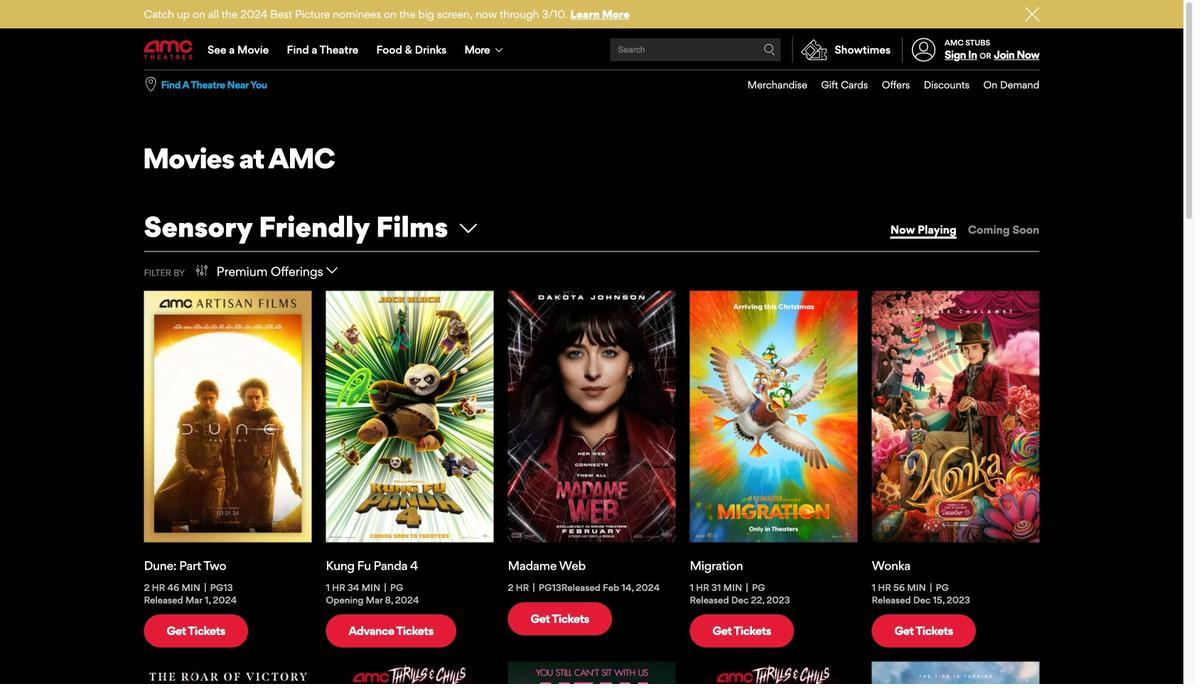 Task type: locate. For each thing, give the bounding box(es) containing it.
3 menu item from the left
[[868, 70, 910, 99]]

amc logo image
[[144, 40, 194, 59], [144, 40, 194, 59]]

2 menu item from the left
[[808, 70, 868, 99]]

showtimes image
[[793, 37, 835, 63]]

menu
[[144, 30, 1040, 70], [734, 70, 1040, 99]]

cookie consent banner dialog
[[0, 646, 1184, 685]]

5 menu item from the left
[[970, 70, 1040, 99]]

submit search icon image
[[764, 44, 775, 55]]

movie poster for mean girls image
[[508, 662, 676, 685]]

menu item
[[734, 70, 808, 99], [808, 70, 868, 99], [868, 70, 910, 99], [910, 70, 970, 99], [970, 70, 1040, 99]]

movie poster for dune: part two image
[[144, 291, 312, 543]]

movie poster for aquaman and the lost kingdom image
[[872, 662, 1040, 685]]

movie poster for lisa frankenstein image
[[690, 662, 858, 685]]

movie poster for wonka image
[[872, 291, 1040, 543]]

user profile image
[[904, 38, 944, 62]]

movie poster for madame web image
[[508, 291, 676, 543]]



Task type: vqa. For each thing, say whether or not it's contained in the screenshot.
fourth menu item
yes



Task type: describe. For each thing, give the bounding box(es) containing it.
movie poster for demon slayer: kimetsu no yaiba - to the hashira training image
[[144, 662, 312, 685]]

sign in or join amc stubs element
[[902, 30, 1040, 70]]

movie poster for kung fu panda 4 image
[[326, 291, 494, 543]]

search the AMC website text field
[[616, 44, 764, 55]]

1 menu item from the left
[[734, 70, 808, 99]]

movie poster for night swim image
[[326, 662, 494, 685]]

0 vertical spatial menu
[[144, 30, 1040, 70]]

movie poster for migration image
[[690, 291, 858, 543]]

4 menu item from the left
[[910, 70, 970, 99]]

1 vertical spatial menu
[[734, 70, 1040, 99]]



